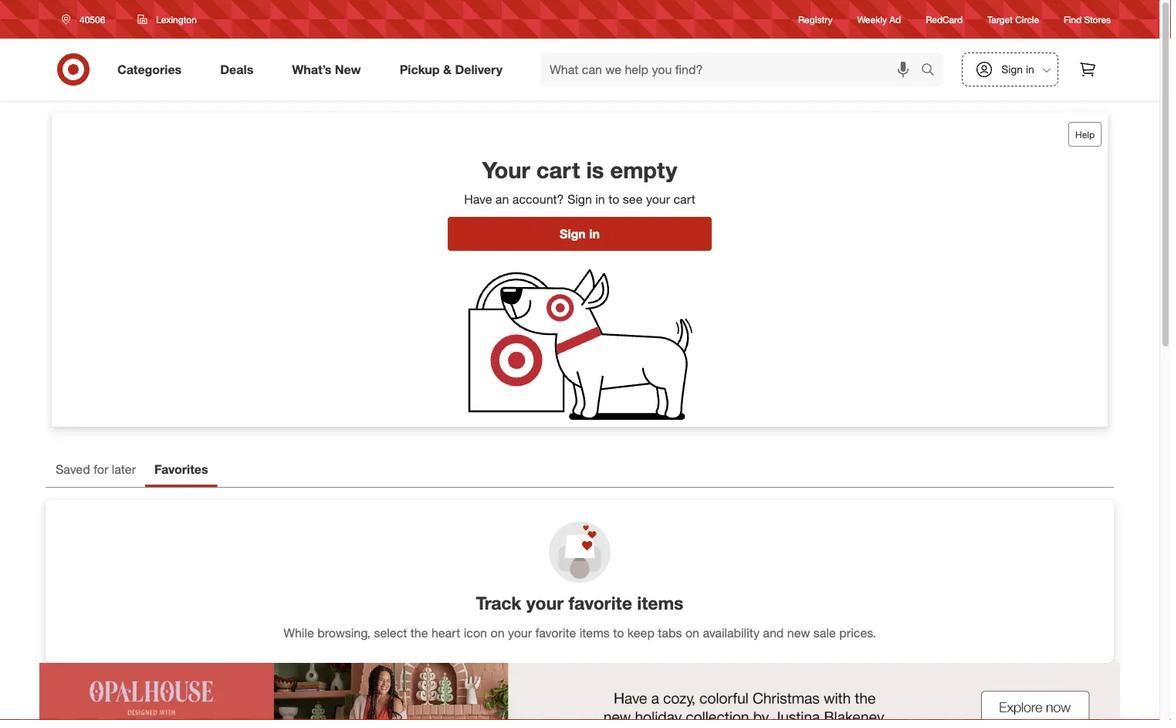 Task type: vqa. For each thing, say whether or not it's contained in the screenshot.
weekly ad link
yes



Task type: locate. For each thing, give the bounding box(es) containing it.
your cart is empty
[[482, 156, 677, 183]]

saved for later link
[[46, 455, 145, 487]]

deals
[[220, 62, 253, 77]]

what's new link
[[279, 52, 380, 86]]

advertisement region
[[39, 663, 1120, 720]]

search
[[914, 63, 951, 78]]

2 vertical spatial sign
[[560, 226, 586, 241]]

keep
[[627, 625, 655, 640]]

to left keep
[[613, 625, 624, 640]]

to
[[608, 191, 619, 206], [613, 625, 624, 640]]

what's
[[292, 62, 331, 77]]

2 vertical spatial in
[[589, 226, 600, 241]]

1 vertical spatial items
[[579, 625, 610, 640]]

for
[[94, 462, 108, 477]]

have an account? sign in to see your cart
[[464, 191, 695, 206]]

on right icon
[[491, 625, 504, 640]]

items down track your favorite items
[[579, 625, 610, 640]]

pickup & delivery link
[[386, 52, 522, 86]]

favorite up while browsing, select the heart icon on your favorite items to keep tabs on availability and new sale prices.
[[569, 593, 632, 614]]

categories link
[[104, 52, 201, 86]]

favorite
[[569, 593, 632, 614], [535, 625, 576, 640]]

items up tabs
[[637, 593, 683, 614]]

in
[[1026, 63, 1034, 76], [595, 191, 605, 206], [589, 226, 600, 241]]

and
[[763, 625, 784, 640]]

1 horizontal spatial sign in
[[1001, 63, 1034, 76]]

saved for later
[[56, 462, 136, 477]]

on right tabs
[[685, 625, 699, 640]]

sign in
[[1001, 63, 1034, 76], [560, 226, 600, 241]]

prices.
[[839, 625, 876, 640]]

to left see
[[608, 191, 619, 206]]

sign down your cart is empty
[[567, 191, 592, 206]]

1 vertical spatial sign
[[567, 191, 592, 206]]

1 horizontal spatial on
[[685, 625, 699, 640]]

select
[[374, 625, 407, 640]]

cart down the empty
[[674, 191, 695, 206]]

cart up account? on the left of the page
[[536, 156, 580, 183]]

pickup & delivery
[[400, 62, 503, 77]]

track
[[476, 593, 521, 614]]

weekly ad link
[[857, 13, 901, 26]]

your
[[482, 156, 530, 183]]

What can we help you find? suggestions appear below search field
[[540, 52, 925, 86]]

in inside button
[[589, 226, 600, 241]]

the
[[410, 625, 428, 640]]

find stores link
[[1064, 13, 1111, 26]]

40506
[[80, 14, 105, 25]]

sign down target circle link
[[1001, 63, 1023, 76]]

circle
[[1015, 13, 1039, 25]]

help
[[1075, 129, 1095, 140]]

1 horizontal spatial items
[[637, 593, 683, 614]]

sign in down 'have an account? sign in to see your cart'
[[560, 226, 600, 241]]

0 horizontal spatial sign in
[[560, 226, 600, 241]]

0 horizontal spatial on
[[491, 625, 504, 640]]

track your favorite items
[[476, 593, 683, 614]]

1 horizontal spatial cart
[[674, 191, 695, 206]]

sign in inside button
[[560, 226, 600, 241]]

new
[[335, 62, 361, 77]]

an
[[495, 191, 509, 206]]

0 vertical spatial sign
[[1001, 63, 1023, 76]]

weekly ad
[[857, 13, 901, 25]]

1 on from the left
[[491, 625, 504, 640]]

1 vertical spatial sign in
[[560, 226, 600, 241]]

favorite down track your favorite items
[[535, 625, 576, 640]]

sale
[[814, 625, 836, 640]]

0 horizontal spatial cart
[[536, 156, 580, 183]]

0 horizontal spatial items
[[579, 625, 610, 640]]

heart
[[431, 625, 460, 640]]

your down track
[[508, 625, 532, 640]]

sign in down target circle link
[[1001, 63, 1034, 76]]

2 vertical spatial your
[[508, 625, 532, 640]]

deals link
[[207, 52, 273, 86]]

availability
[[703, 625, 759, 640]]

your up while browsing, select the heart icon on your favorite items to keep tabs on availability and new sale prices.
[[526, 593, 564, 614]]

sign
[[1001, 63, 1023, 76], [567, 191, 592, 206], [560, 226, 586, 241]]

0 vertical spatial your
[[646, 191, 670, 206]]

in down the is
[[595, 191, 605, 206]]

new
[[787, 625, 810, 640]]

in down 'have an account? sign in to see your cart'
[[589, 226, 600, 241]]

0 vertical spatial cart
[[536, 156, 580, 183]]

sign inside button
[[560, 226, 586, 241]]

on
[[491, 625, 504, 640], [685, 625, 699, 640]]

account?
[[512, 191, 564, 206]]

in down circle
[[1026, 63, 1034, 76]]

empty cart bullseye image
[[463, 260, 696, 427]]

1 vertical spatial your
[[526, 593, 564, 614]]

0 vertical spatial in
[[1026, 63, 1034, 76]]

pickup
[[400, 62, 440, 77]]

cart
[[536, 156, 580, 183], [674, 191, 695, 206]]

sign in link
[[962, 52, 1058, 86]]

registry link
[[798, 13, 833, 26]]

0 vertical spatial sign in
[[1001, 63, 1034, 76]]

1 vertical spatial favorite
[[535, 625, 576, 640]]

registry
[[798, 13, 833, 25]]

ad
[[889, 13, 901, 25]]

items
[[637, 593, 683, 614], [579, 625, 610, 640]]

your right see
[[646, 191, 670, 206]]

target
[[987, 13, 1013, 25]]

sign down 'have an account? sign in to see your cart'
[[560, 226, 586, 241]]

your
[[646, 191, 670, 206], [526, 593, 564, 614], [508, 625, 532, 640]]



Task type: describe. For each thing, give the bounding box(es) containing it.
favorites link
[[145, 455, 217, 487]]

empty
[[610, 156, 677, 183]]

browsing,
[[317, 625, 370, 640]]

&
[[443, 62, 452, 77]]

your for favorite
[[508, 625, 532, 640]]

have
[[464, 191, 492, 206]]

redcard
[[926, 13, 963, 25]]

0 vertical spatial favorite
[[569, 593, 632, 614]]

what's new
[[292, 62, 361, 77]]

stores
[[1084, 13, 1111, 25]]

redcard link
[[926, 13, 963, 26]]

search button
[[914, 52, 951, 90]]

1 vertical spatial to
[[613, 625, 624, 640]]

tabs
[[658, 625, 682, 640]]

favorites
[[154, 462, 208, 477]]

1 vertical spatial cart
[[674, 191, 695, 206]]

icon
[[464, 625, 487, 640]]

lexington
[[156, 14, 197, 25]]

target circle link
[[987, 13, 1039, 26]]

target circle
[[987, 13, 1039, 25]]

is
[[586, 156, 604, 183]]

help button
[[1068, 122, 1102, 147]]

1 vertical spatial in
[[595, 191, 605, 206]]

your for cart
[[646, 191, 670, 206]]

saved
[[56, 462, 90, 477]]

sign in button
[[448, 217, 712, 251]]

0 vertical spatial to
[[608, 191, 619, 206]]

find
[[1064, 13, 1082, 25]]

see
[[623, 191, 643, 206]]

find stores
[[1064, 13, 1111, 25]]

0 vertical spatial items
[[637, 593, 683, 614]]

while
[[283, 625, 314, 640]]

2 on from the left
[[685, 625, 699, 640]]

delivery
[[455, 62, 503, 77]]

while browsing, select the heart icon on your favorite items to keep tabs on availability and new sale prices.
[[283, 625, 876, 640]]

later
[[112, 462, 136, 477]]

40506 button
[[52, 5, 121, 33]]

categories
[[117, 62, 182, 77]]

weekly
[[857, 13, 887, 25]]

lexington button
[[128, 5, 207, 33]]



